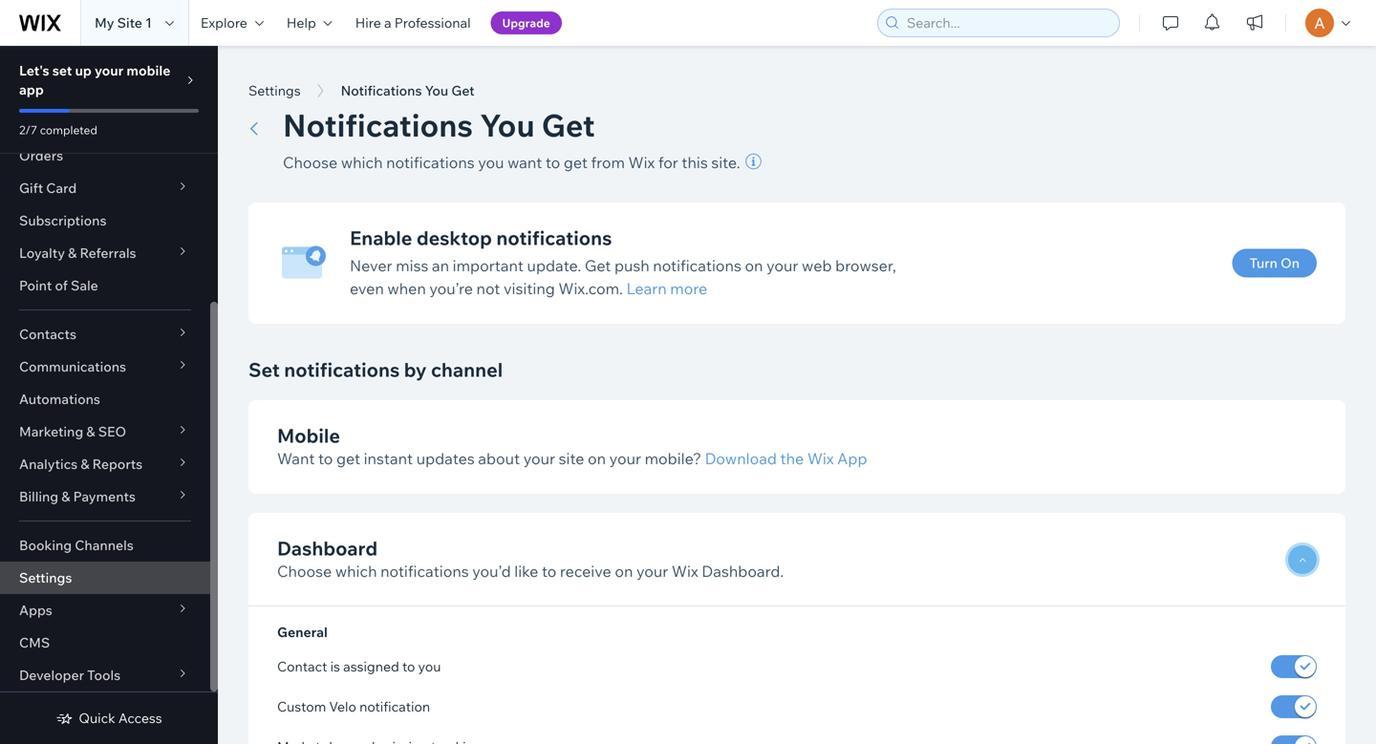 Task type: vqa. For each thing, say whether or not it's contained in the screenshot.
will to the right
no



Task type: describe. For each thing, give the bounding box(es) containing it.
set notifications by channel
[[249, 358, 503, 382]]

cms
[[19, 635, 50, 652]]

settings for settings link
[[19, 570, 72, 587]]

completed
[[40, 123, 97, 137]]

learn more
[[627, 279, 708, 298]]

channel
[[431, 358, 503, 382]]

which inside 'dashboard choose which notifications you'd like to receive on your wix dashboard.'
[[335, 562, 377, 581]]

help
[[287, 14, 316, 31]]

billing & payments button
[[0, 481, 210, 513]]

like
[[515, 562, 539, 581]]

get inside never miss an important update. get push notifications on your web browser, even when you're not visiting wix.com.
[[585, 256, 611, 275]]

the
[[781, 449, 804, 468]]

1 vertical spatial you
[[480, 106, 535, 144]]

contact
[[277, 659, 327, 675]]

set
[[52, 62, 72, 79]]

update.
[[527, 256, 582, 275]]

site
[[559, 449, 585, 468]]

get inside notifications you get button
[[452, 82, 475, 99]]

quick
[[79, 710, 115, 727]]

orders link
[[0, 140, 210, 172]]

settings button
[[239, 76, 310, 105]]

Search... field
[[902, 10, 1114, 36]]

to right assigned
[[402, 659, 415, 675]]

instant
[[364, 449, 413, 468]]

download
[[705, 449, 777, 468]]

notifications inside never miss an important update. get push notifications on your web browser, even when you're not visiting wix.com.
[[653, 256, 742, 275]]

analytics
[[19, 456, 78, 473]]

gift card button
[[0, 172, 210, 205]]

app
[[19, 81, 44, 98]]

visiting
[[504, 279, 555, 298]]

enable desktop notifications image
[[277, 238, 329, 289]]

dashboard choose which notifications you'd like to receive on your wix dashboard.
[[277, 537, 784, 581]]

enable
[[350, 226, 412, 250]]

turn on button
[[1233, 249, 1317, 278]]

not
[[477, 279, 500, 298]]

0 vertical spatial which
[[341, 153, 383, 172]]

your left the mobile?
[[610, 449, 642, 468]]

notifications left by
[[284, 358, 400, 382]]

0 horizontal spatial you
[[418, 659, 441, 675]]

professional
[[395, 14, 471, 31]]

to inside 'dashboard choose which notifications you'd like to receive on your wix dashboard.'
[[542, 562, 557, 581]]

marketing
[[19, 424, 83, 440]]

wix inside 'dashboard choose which notifications you'd like to receive on your wix dashboard.'
[[672, 562, 699, 581]]

your inside 'dashboard choose which notifications you'd like to receive on your wix dashboard.'
[[637, 562, 669, 581]]

1 vertical spatial get
[[542, 106, 595, 144]]

notification
[[360, 699, 430, 716]]

your inside let's set up your mobile app
[[95, 62, 124, 79]]

contacts
[[19, 326, 76, 343]]

learn more link
[[627, 277, 708, 300]]

cms link
[[0, 627, 210, 660]]

this
[[682, 153, 708, 172]]

receive
[[560, 562, 612, 581]]

up
[[75, 62, 92, 79]]

channels
[[75, 537, 134, 554]]

quick access
[[79, 710, 162, 727]]

booking channels
[[19, 537, 134, 554]]

app
[[838, 449, 868, 468]]

custom velo notification
[[277, 699, 430, 716]]

notifications down notifications you get button at the left of the page
[[386, 153, 475, 172]]

on
[[1281, 255, 1300, 272]]

browser,
[[836, 256, 897, 275]]

explore
[[201, 14, 247, 31]]

hire
[[355, 14, 381, 31]]

notifications you get inside button
[[341, 82, 475, 99]]

0 vertical spatial you
[[478, 153, 504, 172]]

on inside 'mobile want to get instant updates about your site on your mobile? download the wix app'
[[588, 449, 606, 468]]

to right want
[[546, 153, 561, 172]]

apps
[[19, 602, 52, 619]]

want
[[277, 449, 315, 468]]

you'd
[[473, 562, 511, 581]]

more
[[670, 279, 708, 298]]

quick access button
[[56, 710, 162, 728]]

2/7
[[19, 123, 37, 137]]

velo
[[329, 699, 357, 716]]

notifications up update.
[[497, 226, 612, 250]]

marketing & seo
[[19, 424, 126, 440]]

site
[[117, 14, 142, 31]]

push
[[615, 256, 650, 275]]

your inside never miss an important update. get push notifications on your web browser, even when you're not visiting wix.com.
[[767, 256, 799, 275]]

your left the "site"
[[524, 449, 556, 468]]

help button
[[275, 0, 344, 46]]

notifications inside button
[[341, 82, 422, 99]]

choose which notifications you want to get from wix for this site.
[[283, 153, 741, 172]]

when
[[388, 279, 426, 298]]

orders
[[19, 147, 63, 164]]

general
[[277, 624, 328, 641]]

automations link
[[0, 383, 210, 416]]

developer tools button
[[0, 660, 210, 692]]

wix inside 'mobile want to get instant updates about your site on your mobile? download the wix app'
[[808, 449, 834, 468]]



Task type: locate. For each thing, give the bounding box(es) containing it.
your right the up
[[95, 62, 124, 79]]

choose inside 'dashboard choose which notifications you'd like to receive on your wix dashboard.'
[[277, 562, 332, 581]]

analytics & reports
[[19, 456, 143, 473]]

settings inside "sidebar" element
[[19, 570, 72, 587]]

web
[[802, 256, 832, 275]]

0 vertical spatial notifications
[[341, 82, 422, 99]]

on right receive
[[615, 562, 633, 581]]

on left web
[[745, 256, 763, 275]]

1 vertical spatial choose
[[277, 562, 332, 581]]

0 horizontal spatial you
[[425, 82, 449, 99]]

want
[[508, 153, 542, 172]]

loyalty & referrals
[[19, 245, 136, 261]]

on inside 'dashboard choose which notifications you'd like to receive on your wix dashboard.'
[[615, 562, 633, 581]]

1 vertical spatial notifications you get
[[283, 106, 595, 144]]

developer tools
[[19, 667, 121, 684]]

& for marketing
[[86, 424, 95, 440]]

on right the "site"
[[588, 449, 606, 468]]

a
[[384, 14, 392, 31]]

0 vertical spatial settings
[[249, 82, 301, 99]]

you up notification
[[418, 659, 441, 675]]

& inside popup button
[[86, 424, 95, 440]]

booking
[[19, 537, 72, 554]]

site.
[[712, 153, 741, 172]]

analytics & reports button
[[0, 448, 210, 481]]

gift card
[[19, 180, 77, 196]]

to inside 'mobile want to get instant updates about your site on your mobile? download the wix app'
[[318, 449, 333, 468]]

important
[[453, 256, 524, 275]]

settings for the settings button
[[249, 82, 301, 99]]

download the wix app button
[[705, 447, 868, 470]]

apps button
[[0, 595, 210, 627]]

an
[[432, 256, 449, 275]]

2 horizontal spatial wix
[[808, 449, 834, 468]]

hire a professional link
[[344, 0, 482, 46]]

1 horizontal spatial settings
[[249, 82, 301, 99]]

contact is assigned to you
[[277, 659, 441, 675]]

get inside 'mobile want to get instant updates about your site on your mobile? download the wix app'
[[337, 449, 360, 468]]

communications
[[19, 359, 126, 375]]

for
[[659, 153, 679, 172]]

2 vertical spatial wix
[[672, 562, 699, 581]]

payments
[[73, 489, 136, 505]]

upgrade
[[502, 16, 550, 30]]

by
[[404, 358, 427, 382]]

seo
[[98, 424, 126, 440]]

& for billing
[[61, 489, 70, 505]]

let's
[[19, 62, 49, 79]]

0 horizontal spatial on
[[588, 449, 606, 468]]

notifications
[[341, 82, 422, 99], [283, 106, 473, 144]]

0 vertical spatial get
[[564, 153, 588, 172]]

0 horizontal spatial get
[[337, 449, 360, 468]]

choose
[[283, 153, 338, 172], [277, 562, 332, 581]]

to down mobile
[[318, 449, 333, 468]]

wix left dashboard.
[[672, 562, 699, 581]]

0 vertical spatial you
[[425, 82, 449, 99]]

on for dashboard
[[615, 562, 633, 581]]

get up the from
[[542, 106, 595, 144]]

1 horizontal spatial you
[[480, 106, 535, 144]]

0 vertical spatial notifications you get
[[341, 82, 475, 99]]

assigned
[[343, 659, 399, 675]]

1 vertical spatial on
[[588, 449, 606, 468]]

0 vertical spatial on
[[745, 256, 763, 275]]

1 vertical spatial notifications
[[283, 106, 473, 144]]

notifications
[[386, 153, 475, 172], [497, 226, 612, 250], [653, 256, 742, 275], [284, 358, 400, 382], [381, 562, 469, 581]]

from
[[591, 153, 625, 172]]

let's set up your mobile app
[[19, 62, 171, 98]]

wix left for
[[629, 153, 655, 172]]

0 horizontal spatial settings
[[19, 570, 72, 587]]

turn
[[1250, 255, 1278, 272]]

you
[[478, 153, 504, 172], [418, 659, 441, 675]]

you up choose which notifications you want to get from wix for this site.
[[480, 106, 535, 144]]

1 vertical spatial which
[[335, 562, 377, 581]]

on
[[745, 256, 763, 275], [588, 449, 606, 468], [615, 562, 633, 581]]

1 horizontal spatial wix
[[672, 562, 699, 581]]

contacts button
[[0, 318, 210, 351]]

point of sale link
[[0, 270, 210, 302]]

mobile
[[127, 62, 171, 79]]

1 vertical spatial get
[[337, 449, 360, 468]]

you inside button
[[425, 82, 449, 99]]

& inside dropdown button
[[68, 245, 77, 261]]

notifications you get down notifications you get button at the left of the page
[[283, 106, 595, 144]]

dashboard
[[277, 537, 378, 561]]

which
[[341, 153, 383, 172], [335, 562, 377, 581]]

updates
[[417, 449, 475, 468]]

which up enable
[[341, 153, 383, 172]]

you're
[[430, 279, 473, 298]]

get down professional
[[452, 82, 475, 99]]

your right receive
[[637, 562, 669, 581]]

&
[[68, 245, 77, 261], [86, 424, 95, 440], [81, 456, 89, 473], [61, 489, 70, 505]]

sale
[[71, 277, 98, 294]]

2 vertical spatial get
[[585, 256, 611, 275]]

wix
[[629, 153, 655, 172], [808, 449, 834, 468], [672, 562, 699, 581]]

billing
[[19, 489, 58, 505]]

sidebar element
[[0, 0, 218, 745]]

to right like
[[542, 562, 557, 581]]

notifications you get button
[[331, 76, 484, 105]]

0 vertical spatial choose
[[283, 153, 338, 172]]

miss
[[396, 256, 429, 275]]

& left reports
[[81, 456, 89, 473]]

on inside never miss an important update. get push notifications on your web browser, even when you're not visiting wix.com.
[[745, 256, 763, 275]]

settings down the help
[[249, 82, 301, 99]]

get
[[564, 153, 588, 172], [337, 449, 360, 468]]

0 vertical spatial get
[[452, 82, 475, 99]]

2 vertical spatial on
[[615, 562, 633, 581]]

get
[[452, 82, 475, 99], [542, 106, 595, 144], [585, 256, 611, 275]]

settings link
[[0, 562, 210, 595]]

notifications left you'd
[[381, 562, 469, 581]]

choose down the settings button
[[283, 153, 338, 172]]

even
[[350, 279, 384, 298]]

& right loyalty on the left
[[68, 245, 77, 261]]

get up wix.com.
[[585, 256, 611, 275]]

automations
[[19, 391, 100, 408]]

your
[[95, 62, 124, 79], [767, 256, 799, 275], [524, 449, 556, 468], [610, 449, 642, 468], [637, 562, 669, 581]]

notifications you get down hire a professional link
[[341, 82, 475, 99]]

gift
[[19, 180, 43, 196]]

settings down booking
[[19, 570, 72, 587]]

is
[[330, 659, 340, 675]]

& left seo
[[86, 424, 95, 440]]

on for never
[[745, 256, 763, 275]]

reports
[[92, 456, 143, 473]]

1
[[145, 14, 152, 31]]

& for loyalty
[[68, 245, 77, 261]]

subscriptions
[[19, 212, 107, 229]]

custom
[[277, 699, 326, 716]]

your left web
[[767, 256, 799, 275]]

subscriptions link
[[0, 205, 210, 237]]

notifications up more
[[653, 256, 742, 275]]

notifications down notifications you get button at the left of the page
[[283, 106, 473, 144]]

never
[[350, 256, 393, 275]]

loyalty & referrals button
[[0, 237, 210, 270]]

my site 1
[[95, 14, 152, 31]]

& for analytics
[[81, 456, 89, 473]]

& right billing
[[61, 489, 70, 505]]

developer
[[19, 667, 84, 684]]

notifications inside 'dashboard choose which notifications you'd like to receive on your wix dashboard.'
[[381, 562, 469, 581]]

get left the from
[[564, 153, 588, 172]]

1 horizontal spatial get
[[564, 153, 588, 172]]

you down professional
[[425, 82, 449, 99]]

2/7 completed
[[19, 123, 97, 137]]

settings inside button
[[249, 82, 301, 99]]

1 horizontal spatial you
[[478, 153, 504, 172]]

which down dashboard on the left bottom of the page
[[335, 562, 377, 581]]

2 horizontal spatial on
[[745, 256, 763, 275]]

tools
[[87, 667, 121, 684]]

never miss an important update. get push notifications on your web browser, even when you're not visiting wix.com.
[[350, 256, 897, 298]]

0 vertical spatial wix
[[629, 153, 655, 172]]

booking channels link
[[0, 530, 210, 562]]

dashboard.
[[702, 562, 784, 581]]

notifications you get
[[341, 82, 475, 99], [283, 106, 595, 144]]

choose down dashboard on the left bottom of the page
[[277, 562, 332, 581]]

hire a professional
[[355, 14, 471, 31]]

you left want
[[478, 153, 504, 172]]

notifications down a
[[341, 82, 422, 99]]

1 horizontal spatial on
[[615, 562, 633, 581]]

marketing & seo button
[[0, 416, 210, 448]]

1 vertical spatial you
[[418, 659, 441, 675]]

wix right the
[[808, 449, 834, 468]]

mobile want to get instant updates about your site on your mobile? download the wix app
[[277, 424, 868, 468]]

access
[[118, 710, 162, 727]]

1 vertical spatial wix
[[808, 449, 834, 468]]

enable desktop notifications
[[350, 226, 612, 250]]

1 vertical spatial settings
[[19, 570, 72, 587]]

0 horizontal spatial wix
[[629, 153, 655, 172]]

get left the "instant"
[[337, 449, 360, 468]]



